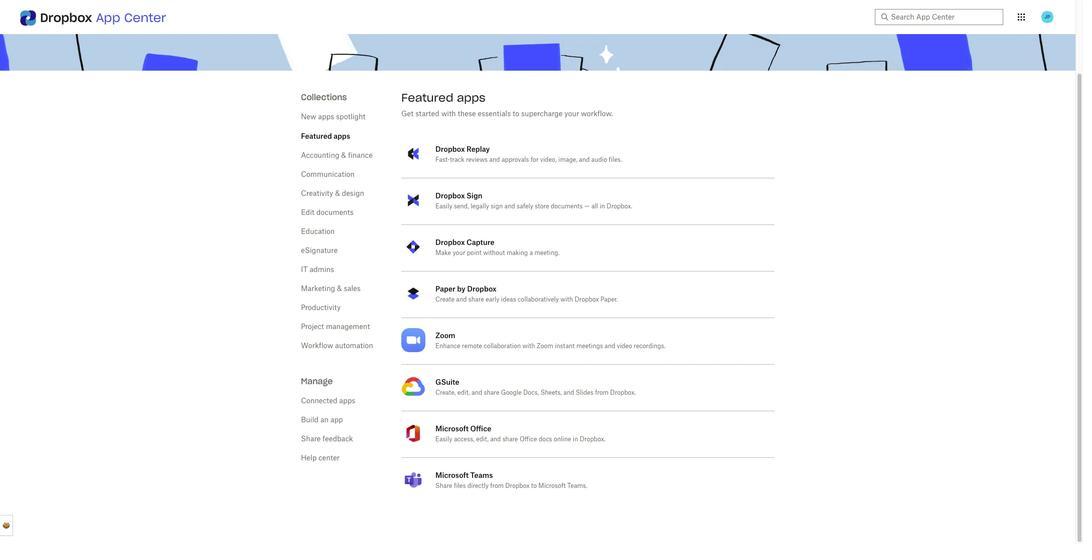 Task type: vqa. For each thing, say whether or not it's contained in the screenshot.
accounting
yes



Task type: describe. For each thing, give the bounding box(es) containing it.
and left slides
[[564, 390, 574, 396]]

manage
[[301, 377, 333, 387]]

esignature link
[[301, 248, 338, 255]]

accounting & finance link
[[301, 153, 373, 160]]

edit documents
[[301, 210, 354, 217]]

project management
[[301, 324, 370, 331]]

documents inside dropbox sign easily send, legally sign and safely store documents — all in dropbox.
[[551, 204, 583, 210]]

zoom enhance remote collaboration with zoom instant meetings and video recordings.
[[436, 332, 666, 350]]

project
[[301, 324, 324, 331]]

feedback
[[323, 437, 353, 444]]

safely
[[517, 204, 533, 210]]

spotlight
[[336, 114, 366, 121]]

workflow automation
[[301, 343, 373, 350]]

replay
[[467, 145, 490, 154]]

microsoft teams share files directly from dropbox to microsoft teams.
[[436, 472, 588, 490]]

remote
[[462, 344, 482, 350]]

it
[[301, 267, 308, 274]]

video
[[617, 344, 632, 350]]

with inside paper by dropbox create and share early ideas collaboratively with dropbox paper.
[[561, 297, 573, 303]]

audio
[[591, 157, 607, 163]]

enhance
[[436, 344, 460, 350]]

easily for microsoft office
[[436, 437, 452, 443]]

sign
[[467, 192, 482, 200]]

jp
[[1045, 14, 1051, 20]]

in inside microsoft office easily access, edit, and share office docs online in dropbox.
[[573, 437, 578, 443]]

productivity link
[[301, 305, 341, 312]]

easily for dropbox sign
[[436, 204, 452, 210]]

docs
[[539, 437, 552, 443]]

started
[[416, 111, 439, 118]]

from inside microsoft teams share files directly from dropbox to microsoft teams.
[[490, 484, 504, 490]]

it admins
[[301, 267, 334, 274]]

early
[[486, 297, 500, 303]]

creativity
[[301, 191, 333, 198]]

share inside microsoft teams share files directly from dropbox to microsoft teams.
[[436, 484, 452, 490]]

access,
[[454, 437, 475, 443]]

edit documents link
[[301, 210, 354, 217]]

& for sales
[[337, 286, 342, 293]]

collaboration
[[484, 344, 521, 350]]

sales
[[344, 286, 361, 293]]

files
[[454, 484, 466, 490]]

accounting & finance
[[301, 153, 373, 160]]

track
[[450, 157, 464, 163]]

to inside microsoft teams share files directly from dropbox to microsoft teams.
[[531, 484, 537, 490]]

connected apps link
[[301, 398, 355, 405]]

workflow automation link
[[301, 343, 373, 350]]

share inside microsoft office easily access, edit, and share office docs online in dropbox.
[[503, 437, 518, 443]]

workflow
[[301, 343, 333, 350]]

apps for new apps spotlight link in the left of the page
[[318, 114, 334, 121]]

0 horizontal spatial office
[[470, 425, 491, 434]]

marketing & sales link
[[301, 286, 361, 293]]

microsoft for microsoft office
[[436, 425, 469, 434]]

edit, inside microsoft office easily access, edit, and share office docs online in dropbox.
[[476, 437, 489, 443]]

ideas
[[501, 297, 516, 303]]

with inside zoom enhance remote collaboration with zoom instant meetings and video recordings.
[[523, 344, 535, 350]]

and inside microsoft office easily access, edit, and share office docs online in dropbox.
[[490, 437, 501, 443]]

all
[[592, 204, 598, 210]]

microsoft office easily access, edit, and share office docs online in dropbox.
[[436, 425, 606, 443]]

help
[[301, 456, 317, 463]]

directly
[[467, 484, 489, 490]]

admins
[[310, 267, 334, 274]]

gsuite create, edit, and share google docs, sheets, and slides from dropbox.
[[436, 378, 636, 396]]

new
[[301, 114, 316, 121]]

docs,
[[523, 390, 539, 396]]

fast-
[[436, 157, 450, 163]]

share inside gsuite create, edit, and share google docs, sheets, and slides from dropbox.
[[484, 390, 499, 396]]

0 horizontal spatial share
[[301, 437, 321, 444]]

making
[[507, 250, 528, 256]]

supercharge
[[521, 111, 563, 118]]

help center link
[[301, 456, 340, 463]]

slides
[[576, 390, 594, 396]]

1 horizontal spatial your
[[565, 111, 579, 118]]

instant
[[555, 344, 575, 350]]

edit, inside gsuite create, edit, and share google docs, sheets, and slides from dropbox.
[[458, 390, 470, 396]]

2 vertical spatial microsoft
[[539, 484, 566, 490]]

1 horizontal spatial featured apps
[[401, 91, 486, 105]]

1 vertical spatial featured apps
[[301, 132, 350, 140]]

communication link
[[301, 172, 355, 179]]

gsuite
[[436, 378, 459, 387]]

get
[[401, 111, 414, 118]]

creativity & design
[[301, 191, 364, 198]]

your inside dropbox capture make your point without making a meeting.
[[453, 250, 465, 256]]

meeting.
[[535, 250, 560, 256]]

creativity & design link
[[301, 191, 364, 198]]

0 vertical spatial with
[[441, 111, 456, 118]]

reviews
[[466, 157, 488, 163]]

dropbox inside microsoft teams share files directly from dropbox to microsoft teams.
[[505, 484, 530, 490]]

dropbox app center
[[40, 10, 166, 26]]

and inside zoom enhance remote collaboration with zoom instant meetings and video recordings.
[[605, 344, 615, 350]]

edit
[[301, 210, 315, 217]]

sheets,
[[541, 390, 562, 396]]



Task type: locate. For each thing, give the bounding box(es) containing it.
0 horizontal spatial with
[[441, 111, 456, 118]]

2 vertical spatial &
[[337, 286, 342, 293]]

without
[[483, 250, 505, 256]]

with right the collaboration
[[523, 344, 535, 350]]

share left early
[[469, 297, 484, 303]]

teams.
[[567, 484, 588, 490]]

share
[[301, 437, 321, 444], [436, 484, 452, 490]]

0 vertical spatial edit,
[[458, 390, 470, 396]]

dropbox right the directly
[[505, 484, 530, 490]]

apps up app
[[339, 398, 355, 405]]

dropbox replay fast-track reviews and approvals for video, image, and audio files.
[[436, 145, 622, 163]]

share feedback link
[[301, 437, 353, 444]]

your left point
[[453, 250, 465, 256]]

edit,
[[458, 390, 470, 396], [476, 437, 489, 443]]

connected
[[301, 398, 337, 405]]

dropbox. inside gsuite create, edit, and share google docs, sheets, and slides from dropbox.
[[610, 390, 636, 396]]

1 horizontal spatial with
[[523, 344, 535, 350]]

1 vertical spatial in
[[573, 437, 578, 443]]

1 vertical spatial featured
[[301, 132, 332, 140]]

edit, right create,
[[458, 390, 470, 396]]

build
[[301, 417, 319, 424]]

0 vertical spatial microsoft
[[436, 425, 469, 434]]

1 vertical spatial with
[[561, 297, 573, 303]]

capture
[[467, 238, 495, 247]]

1 vertical spatial edit,
[[476, 437, 489, 443]]

0 vertical spatial featured
[[401, 91, 453, 105]]

0 horizontal spatial from
[[490, 484, 504, 490]]

easily left access, in the left bottom of the page
[[436, 437, 452, 443]]

microsoft for microsoft teams
[[436, 472, 469, 480]]

create,
[[436, 390, 456, 396]]

from right slides
[[595, 390, 609, 396]]

zoom left 'instant'
[[537, 344, 553, 350]]

dropbox up early
[[467, 285, 497, 294]]

finance
[[348, 153, 373, 160]]

featured apps link
[[301, 132, 350, 140]]

Search App Center text field
[[891, 12, 997, 23]]

1 vertical spatial zoom
[[537, 344, 553, 350]]

dropbox inside dropbox capture make your point without making a meeting.
[[436, 238, 465, 247]]

and right reviews
[[489, 157, 500, 163]]

education link
[[301, 229, 335, 236]]

dropbox. right slides
[[610, 390, 636, 396]]

your left workflow.
[[565, 111, 579, 118]]

esignature
[[301, 248, 338, 255]]

0 horizontal spatial documents
[[316, 210, 354, 217]]

1 horizontal spatial share
[[436, 484, 452, 490]]

0 vertical spatial easily
[[436, 204, 452, 210]]

jp button
[[1040, 9, 1056, 25]]

0 vertical spatial featured apps
[[401, 91, 486, 105]]

in inside dropbox sign easily send, legally sign and safely store documents — all in dropbox.
[[600, 204, 605, 210]]

and inside paper by dropbox create and share early ideas collaboratively with dropbox paper.
[[456, 297, 467, 303]]

share left google
[[484, 390, 499, 396]]

1 horizontal spatial to
[[531, 484, 537, 490]]

create
[[436, 297, 455, 303]]

1 easily from the top
[[436, 204, 452, 210]]

new apps spotlight link
[[301, 114, 366, 121]]

dropbox inside dropbox replay fast-track reviews and approvals for video, image, and audio files.
[[436, 145, 465, 154]]

—
[[584, 204, 590, 210]]

0 horizontal spatial in
[[573, 437, 578, 443]]

0 vertical spatial from
[[595, 390, 609, 396]]

2 vertical spatial share
[[503, 437, 518, 443]]

to right essentials at the left of page
[[513, 111, 519, 118]]

apps up these
[[457, 91, 486, 105]]

files.
[[609, 157, 622, 163]]

documents down creativity & design link
[[316, 210, 354, 217]]

project management link
[[301, 324, 370, 331]]

& left design
[[335, 191, 340, 198]]

automation
[[335, 343, 373, 350]]

from inside gsuite create, edit, and share google docs, sheets, and slides from dropbox.
[[595, 390, 609, 396]]

microsoft up files
[[436, 472, 469, 480]]

1 vertical spatial share
[[436, 484, 452, 490]]

easily inside microsoft office easily access, edit, and share office docs online in dropbox.
[[436, 437, 452, 443]]

online
[[554, 437, 571, 443]]

1 vertical spatial share
[[484, 390, 499, 396]]

apps up accounting & finance link
[[334, 132, 350, 140]]

education
[[301, 229, 335, 236]]

and down by
[[456, 297, 467, 303]]

1 horizontal spatial office
[[520, 437, 537, 443]]

& for design
[[335, 191, 340, 198]]

0 horizontal spatial featured apps
[[301, 132, 350, 140]]

and
[[489, 157, 500, 163], [579, 157, 590, 163], [505, 204, 515, 210], [456, 297, 467, 303], [605, 344, 615, 350], [472, 390, 482, 396], [564, 390, 574, 396], [490, 437, 501, 443]]

easily left send,
[[436, 204, 452, 210]]

and right access, in the left bottom of the page
[[490, 437, 501, 443]]

edit, right access, in the left bottom of the page
[[476, 437, 489, 443]]

and left audio
[[579, 157, 590, 163]]

dropbox up send,
[[436, 192, 465, 200]]

share left the docs
[[503, 437, 518, 443]]

office up access, in the left bottom of the page
[[470, 425, 491, 434]]

1 horizontal spatial documents
[[551, 204, 583, 210]]

a
[[530, 250, 533, 256]]

dropbox sign easily send, legally sign and safely store documents — all in dropbox.
[[436, 192, 632, 210]]

point
[[467, 250, 482, 256]]

in right all
[[600, 204, 605, 210]]

with right collaboratively
[[561, 297, 573, 303]]

0 vertical spatial &
[[341, 153, 346, 160]]

dropbox. right online
[[580, 437, 606, 443]]

dropbox. right all
[[607, 204, 632, 210]]

dropbox. inside microsoft office easily access, edit, and share office docs online in dropbox.
[[580, 437, 606, 443]]

these
[[458, 111, 476, 118]]

& left finance
[[341, 153, 346, 160]]

paper by dropbox create and share early ideas collaboratively with dropbox paper.
[[436, 285, 618, 303]]

1 vertical spatial microsoft
[[436, 472, 469, 480]]

0 vertical spatial dropbox.
[[607, 204, 632, 210]]

& left sales at the bottom
[[337, 286, 342, 293]]

1 horizontal spatial zoom
[[537, 344, 553, 350]]

0 horizontal spatial edit,
[[458, 390, 470, 396]]

0 vertical spatial zoom
[[436, 332, 455, 340]]

featured apps up started
[[401, 91, 486, 105]]

management
[[326, 324, 370, 331]]

in
[[600, 204, 605, 210], [573, 437, 578, 443]]

build an app
[[301, 417, 343, 424]]

microsoft inside microsoft office easily access, edit, and share office docs online in dropbox.
[[436, 425, 469, 434]]

store
[[535, 204, 549, 210]]

communication
[[301, 172, 355, 179]]

design
[[342, 191, 364, 198]]

share down build
[[301, 437, 321, 444]]

2 horizontal spatial with
[[561, 297, 573, 303]]

0 horizontal spatial zoom
[[436, 332, 455, 340]]

make
[[436, 250, 451, 256]]

dropbox inside dropbox sign easily send, legally sign and safely store documents — all in dropbox.
[[436, 192, 465, 200]]

paper.
[[601, 297, 618, 303]]

2 easily from the top
[[436, 437, 452, 443]]

1 horizontal spatial from
[[595, 390, 609, 396]]

0 vertical spatial share
[[301, 437, 321, 444]]

dropbox left app
[[40, 10, 92, 26]]

accounting
[[301, 153, 339, 160]]

1 vertical spatial &
[[335, 191, 340, 198]]

paper
[[436, 285, 456, 294]]

productivity
[[301, 305, 341, 312]]

new apps spotlight
[[301, 114, 366, 121]]

center
[[319, 456, 340, 463]]

featured apps down new apps spotlight
[[301, 132, 350, 140]]

your
[[565, 111, 579, 118], [453, 250, 465, 256]]

2 vertical spatial dropbox.
[[580, 437, 606, 443]]

dropbox. for gsuite
[[610, 390, 636, 396]]

& for finance
[[341, 153, 346, 160]]

featured up 'accounting'
[[301, 132, 332, 140]]

0 horizontal spatial your
[[453, 250, 465, 256]]

for
[[531, 157, 539, 163]]

approvals
[[502, 157, 529, 163]]

featured apps
[[401, 91, 486, 105], [301, 132, 350, 140]]

microsoft up access, in the left bottom of the page
[[436, 425, 469, 434]]

and right sign in the top left of the page
[[505, 204, 515, 210]]

office left the docs
[[520, 437, 537, 443]]

1 vertical spatial office
[[520, 437, 537, 443]]

recordings.
[[634, 344, 666, 350]]

1 vertical spatial dropbox.
[[610, 390, 636, 396]]

1 vertical spatial your
[[453, 250, 465, 256]]

zoom
[[436, 332, 455, 340], [537, 344, 553, 350]]

easily inside dropbox sign easily send, legally sign and safely store documents — all in dropbox.
[[436, 204, 452, 210]]

collections
[[301, 92, 347, 102]]

video,
[[540, 157, 557, 163]]

collaboratively
[[518, 297, 559, 303]]

0 horizontal spatial featured
[[301, 132, 332, 140]]

from down teams
[[490, 484, 504, 490]]

featured up started
[[401, 91, 453, 105]]

share inside paper by dropbox create and share early ideas collaboratively with dropbox paper.
[[469, 297, 484, 303]]

share feedback
[[301, 437, 353, 444]]

zoom up enhance
[[436, 332, 455, 340]]

workflow.
[[581, 111, 613, 118]]

0 vertical spatial to
[[513, 111, 519, 118]]

featured
[[401, 91, 453, 105], [301, 132, 332, 140]]

documents
[[551, 204, 583, 210], [316, 210, 354, 217]]

1 horizontal spatial featured
[[401, 91, 453, 105]]

and left video in the bottom right of the page
[[605, 344, 615, 350]]

teams
[[470, 472, 493, 480]]

2 vertical spatial with
[[523, 344, 535, 350]]

1 horizontal spatial in
[[600, 204, 605, 210]]

microsoft left teams.
[[539, 484, 566, 490]]

apps right the new
[[318, 114, 334, 121]]

in right online
[[573, 437, 578, 443]]

by
[[457, 285, 466, 294]]

1 vertical spatial from
[[490, 484, 504, 490]]

and inside dropbox sign easily send, legally sign and safely store documents — all in dropbox.
[[505, 204, 515, 210]]

dropbox up make
[[436, 238, 465, 247]]

share
[[469, 297, 484, 303], [484, 390, 499, 396], [503, 437, 518, 443]]

connected apps
[[301, 398, 355, 405]]

0 vertical spatial in
[[600, 204, 605, 210]]

0 vertical spatial share
[[469, 297, 484, 303]]

to left teams.
[[531, 484, 537, 490]]

with
[[441, 111, 456, 118], [561, 297, 573, 303], [523, 344, 535, 350]]

send,
[[454, 204, 469, 210]]

dropbox. for microsoft office
[[580, 437, 606, 443]]

dropbox up track
[[436, 145, 465, 154]]

legally
[[471, 204, 489, 210]]

to
[[513, 111, 519, 118], [531, 484, 537, 490]]

1 vertical spatial easily
[[436, 437, 452, 443]]

0 horizontal spatial to
[[513, 111, 519, 118]]

1 horizontal spatial edit,
[[476, 437, 489, 443]]

apps for connected apps link
[[339, 398, 355, 405]]

documents left —
[[551, 204, 583, 210]]

it admins link
[[301, 267, 334, 274]]

marketing
[[301, 286, 335, 293]]

dropbox. inside dropbox sign easily send, legally sign and safely store documents — all in dropbox.
[[607, 204, 632, 210]]

with left these
[[441, 111, 456, 118]]

1 vertical spatial to
[[531, 484, 537, 490]]

and right create,
[[472, 390, 482, 396]]

0 vertical spatial your
[[565, 111, 579, 118]]

0 vertical spatial office
[[470, 425, 491, 434]]

essentials
[[478, 111, 511, 118]]

apps for featured apps link
[[334, 132, 350, 140]]

share left files
[[436, 484, 452, 490]]

dropbox left paper.
[[575, 297, 599, 303]]

dropbox
[[40, 10, 92, 26], [436, 145, 465, 154], [436, 192, 465, 200], [436, 238, 465, 247], [467, 285, 497, 294], [575, 297, 599, 303], [505, 484, 530, 490]]



